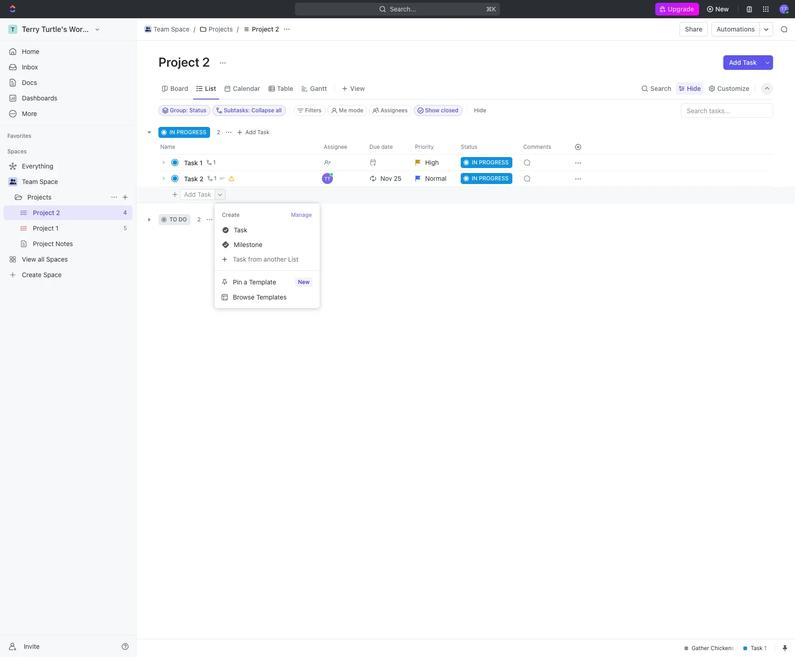 Task type: locate. For each thing, give the bounding box(es) containing it.
0 vertical spatial new
[[716, 5, 729, 13]]

1 vertical spatial 1 button
[[205, 174, 218, 183]]

0 horizontal spatial hide
[[474, 107, 486, 114]]

1 horizontal spatial hide
[[687, 84, 701, 92]]

1 horizontal spatial project
[[252, 25, 274, 33]]

0 vertical spatial team space link
[[142, 24, 192, 35]]

milestone button
[[218, 238, 316, 252]]

project 2 link
[[241, 24, 281, 35]]

list link
[[203, 82, 216, 95]]

1 horizontal spatial team space
[[154, 25, 190, 33]]

new up 'browse templates' button
[[298, 279, 310, 286]]

1 right task 2
[[214, 175, 217, 182]]

2 vertical spatial add task button
[[180, 189, 215, 200]]

user group image
[[145, 27, 151, 32], [9, 179, 16, 185]]

0 horizontal spatial /
[[194, 25, 196, 33]]

0 horizontal spatial team
[[22, 178, 38, 185]]

favorites button
[[4, 131, 35, 142]]

team
[[154, 25, 169, 33], [22, 178, 38, 185]]

calendar link
[[231, 82, 260, 95]]

gantt link
[[308, 82, 327, 95]]

team space link
[[142, 24, 192, 35], [22, 175, 131, 189]]

1 vertical spatial hide
[[474, 107, 486, 114]]

0 vertical spatial projects
[[209, 25, 233, 33]]

1
[[200, 159, 203, 167], [213, 159, 216, 166], [214, 175, 217, 182]]

0 horizontal spatial projects
[[27, 193, 52, 201]]

add task button up customize at the top right
[[724, 55, 763, 70]]

add task button down calendar link
[[234, 127, 273, 138]]

add up customize at the top right
[[729, 58, 741, 66]]

customize
[[718, 84, 750, 92]]

0 horizontal spatial projects link
[[27, 190, 107, 205]]

1 vertical spatial project 2
[[159, 54, 213, 69]]

add down task 2
[[184, 190, 196, 198]]

0 vertical spatial team space
[[154, 25, 190, 33]]

1 horizontal spatial /
[[237, 25, 239, 33]]

2 vertical spatial add task
[[184, 190, 211, 198]]

0 vertical spatial list
[[205, 84, 216, 92]]

1 horizontal spatial project 2
[[252, 25, 279, 33]]

1 horizontal spatial projects
[[209, 25, 233, 33]]

list right board
[[205, 84, 216, 92]]

1 horizontal spatial add task
[[245, 129, 270, 136]]

progress
[[177, 129, 206, 136]]

gantt
[[310, 84, 327, 92]]

add task down calendar
[[245, 129, 270, 136]]

to do
[[169, 216, 187, 223]]

task button
[[218, 223, 316, 238]]

1 horizontal spatial list
[[288, 255, 299, 263]]

1 vertical spatial add task button
[[234, 127, 273, 138]]

calendar
[[233, 84, 260, 92]]

space
[[171, 25, 190, 33], [40, 178, 58, 185]]

0 horizontal spatial team space link
[[22, 175, 131, 189]]

0 horizontal spatial add
[[184, 190, 196, 198]]

project 2
[[252, 25, 279, 33], [159, 54, 213, 69]]

tree containing team space
[[4, 159, 132, 282]]

0 vertical spatial 1 button
[[205, 158, 217, 167]]

tree inside sidebar 'navigation'
[[4, 159, 132, 282]]

1 button
[[205, 158, 217, 167], [205, 174, 218, 183]]

project
[[252, 25, 274, 33], [159, 54, 200, 69]]

task
[[743, 58, 757, 66], [257, 129, 270, 136], [184, 159, 198, 167], [184, 175, 198, 183], [198, 190, 211, 198], [234, 226, 247, 234], [233, 255, 247, 263]]

0 vertical spatial projects link
[[197, 24, 235, 35]]

2 horizontal spatial add task button
[[724, 55, 763, 70]]

2 horizontal spatial add task
[[729, 58, 757, 66]]

list
[[205, 84, 216, 92], [288, 255, 299, 263]]

browse
[[233, 293, 255, 301]]

0 vertical spatial add
[[729, 58, 741, 66]]

2
[[275, 25, 279, 33], [202, 54, 210, 69], [217, 129, 220, 136], [200, 175, 204, 183], [197, 216, 201, 223]]

add task button down task 2
[[180, 189, 215, 200]]

1 vertical spatial new
[[298, 279, 310, 286]]

1 right task 1
[[213, 159, 216, 166]]

0 horizontal spatial project 2
[[159, 54, 213, 69]]

space inside "tree"
[[40, 178, 58, 185]]

1 button for 2
[[205, 174, 218, 183]]

0 horizontal spatial user group image
[[9, 179, 16, 185]]

1 horizontal spatial new
[[716, 5, 729, 13]]

0 vertical spatial user group image
[[145, 27, 151, 32]]

0 horizontal spatial team space
[[22, 178, 58, 185]]

1 horizontal spatial team space link
[[142, 24, 192, 35]]

1 vertical spatial projects link
[[27, 190, 107, 205]]

from
[[248, 255, 262, 263]]

1 button right task 1
[[205, 158, 217, 167]]

add task down task 2
[[184, 190, 211, 198]]

1 horizontal spatial team
[[154, 25, 169, 33]]

home
[[22, 48, 39, 55]]

1 / from the left
[[194, 25, 196, 33]]

hide
[[687, 84, 701, 92], [474, 107, 486, 114]]

1 vertical spatial add task
[[245, 129, 270, 136]]

add task
[[729, 58, 757, 66], [245, 129, 270, 136], [184, 190, 211, 198]]

1 horizontal spatial add task button
[[234, 127, 273, 138]]

projects
[[209, 25, 233, 33], [27, 193, 52, 201]]

1 for task 1
[[213, 159, 216, 166]]

another
[[264, 255, 286, 263]]

1 vertical spatial team space
[[22, 178, 58, 185]]

milestone
[[234, 241, 263, 249]]

1 horizontal spatial space
[[171, 25, 190, 33]]

/
[[194, 25, 196, 33], [237, 25, 239, 33]]

team space
[[154, 25, 190, 33], [22, 178, 58, 185]]

hide inside dropdown button
[[687, 84, 701, 92]]

list inside dropdown button
[[288, 255, 299, 263]]

1 vertical spatial space
[[40, 178, 58, 185]]

table link
[[275, 82, 293, 95]]

add task button
[[724, 55, 763, 70], [234, 127, 273, 138], [180, 189, 215, 200]]

list right 'another'
[[288, 255, 299, 263]]

1 horizontal spatial user group image
[[145, 27, 151, 32]]

1 vertical spatial team space link
[[22, 175, 131, 189]]

1 vertical spatial add
[[245, 129, 256, 136]]

1 vertical spatial team
[[22, 178, 38, 185]]

1 horizontal spatial projects link
[[197, 24, 235, 35]]

0 horizontal spatial space
[[40, 178, 58, 185]]

new up automations
[[716, 5, 729, 13]]

1 vertical spatial list
[[288, 255, 299, 263]]

search...
[[390, 5, 416, 13]]

1 button right task 2
[[205, 174, 218, 183]]

template
[[249, 278, 276, 286]]

tree
[[4, 159, 132, 282]]

0 horizontal spatial project
[[159, 54, 200, 69]]

1 vertical spatial user group image
[[9, 179, 16, 185]]

user group image inside "tree"
[[9, 179, 16, 185]]

favorites
[[7, 132, 31, 139]]

0 vertical spatial team
[[154, 25, 169, 33]]

0 vertical spatial hide
[[687, 84, 701, 92]]

dashboards
[[22, 94, 57, 102]]

assignees button
[[369, 105, 412, 116]]

add
[[729, 58, 741, 66], [245, 129, 256, 136], [184, 190, 196, 198]]

projects link
[[197, 24, 235, 35], [27, 190, 107, 205]]

assignees
[[381, 107, 408, 114]]

search
[[651, 84, 672, 92]]

0 horizontal spatial new
[[298, 279, 310, 286]]

add task up customize at the top right
[[729, 58, 757, 66]]

to
[[169, 216, 177, 223]]

hide inside button
[[474, 107, 486, 114]]

task 2
[[184, 175, 204, 183]]

new
[[716, 5, 729, 13], [298, 279, 310, 286]]

create
[[222, 212, 240, 218]]

share button
[[680, 22, 708, 37]]

0 vertical spatial add task
[[729, 58, 757, 66]]

projects link inside "tree"
[[27, 190, 107, 205]]

1 vertical spatial projects
[[27, 193, 52, 201]]

team space link inside "tree"
[[22, 175, 131, 189]]

2 vertical spatial add
[[184, 190, 196, 198]]

hide button
[[676, 82, 704, 95]]

0 vertical spatial project 2
[[252, 25, 279, 33]]

pin
[[233, 278, 242, 286]]

task inside dropdown button
[[233, 255, 247, 263]]

add down calendar link
[[245, 129, 256, 136]]



Task type: describe. For each thing, give the bounding box(es) containing it.
2 horizontal spatial add
[[729, 58, 741, 66]]

task from another list button
[[218, 252, 316, 267]]

do
[[179, 216, 187, 223]]

in progress
[[169, 129, 206, 136]]

inbox link
[[4, 60, 132, 74]]

spaces
[[7, 148, 27, 155]]

pin a template
[[233, 278, 276, 286]]

1 for task 2
[[214, 175, 217, 182]]

0 vertical spatial project
[[252, 25, 274, 33]]

team inside "tree"
[[22, 178, 38, 185]]

projects inside "tree"
[[27, 193, 52, 201]]

manage
[[291, 212, 312, 218]]

1 up task 2
[[200, 159, 203, 167]]

customize button
[[706, 82, 752, 95]]

automations button
[[712, 22, 760, 36]]

board link
[[169, 82, 188, 95]]

docs
[[22, 79, 37, 86]]

new button
[[703, 2, 735, 16]]

manage button
[[291, 211, 313, 219]]

home link
[[4, 44, 132, 59]]

1 horizontal spatial add
[[245, 129, 256, 136]]

upgrade link
[[656, 3, 699, 16]]

1 button for 1
[[205, 158, 217, 167]]

invite
[[24, 643, 40, 650]]

upgrade
[[669, 5, 695, 13]]

team space inside "tree"
[[22, 178, 58, 185]]

0 horizontal spatial add task button
[[180, 189, 215, 200]]

templates
[[256, 293, 287, 301]]

0 vertical spatial space
[[171, 25, 190, 33]]

user group image inside team space link
[[145, 27, 151, 32]]

task inside button
[[234, 226, 247, 234]]

share
[[685, 25, 703, 33]]

sidebar navigation
[[0, 18, 137, 657]]

a
[[244, 278, 247, 286]]

in
[[169, 129, 175, 136]]

2 / from the left
[[237, 25, 239, 33]]

new inside button
[[716, 5, 729, 13]]

browse templates button
[[218, 290, 316, 305]]

hide button
[[471, 105, 490, 116]]

0 vertical spatial add task button
[[724, 55, 763, 70]]

task 1
[[184, 159, 203, 167]]

automations
[[717, 25, 755, 33]]

inbox
[[22, 63, 38, 71]]

table
[[277, 84, 293, 92]]

Search tasks... text field
[[682, 104, 773, 117]]

0 horizontal spatial list
[[205, 84, 216, 92]]

docs link
[[4, 75, 132, 90]]

dashboards link
[[4, 91, 132, 106]]

search button
[[639, 82, 674, 95]]

1 vertical spatial project
[[159, 54, 200, 69]]

0 horizontal spatial add task
[[184, 190, 211, 198]]

task from another list
[[233, 255, 299, 263]]

⌘k
[[487, 5, 497, 13]]

browse templates
[[233, 293, 287, 301]]

board
[[170, 84, 188, 92]]



Task type: vqa. For each thing, say whether or not it's contained in the screenshot.
the middle "ADD"
yes



